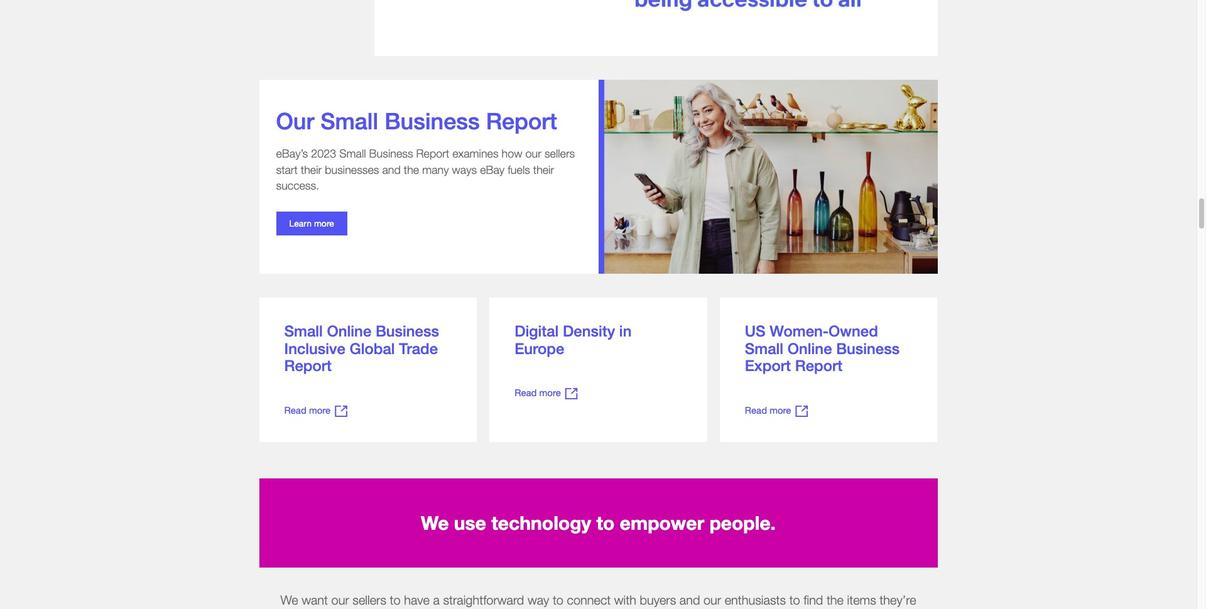 Task type: describe. For each thing, give the bounding box(es) containing it.
density
[[563, 322, 615, 340]]

our
[[276, 108, 314, 134]]

learn
[[289, 218, 312, 229]]

they're
[[880, 593, 917, 608]]

women-
[[770, 322, 829, 340]]

the inside the we want our sellers to have a straightforward way to connect with buyers and our enthusiasts to find the items they're
[[827, 593, 844, 608]]

have
[[404, 593, 430, 608]]

0 horizontal spatial our
[[332, 593, 349, 608]]

global
[[350, 340, 395, 357]]

enthusiasts
[[725, 593, 786, 608]]

ways
[[452, 163, 477, 176]]

sellers inside ebay's 2023 small business report examines how our sellers start their businesses and the many ways ebay fuels their success.
[[545, 147, 575, 160]]

ebay
[[480, 163, 505, 176]]

our small business report
[[276, 108, 557, 134]]

ebay's
[[276, 147, 308, 160]]

we for we use technology to empower people.
[[421, 512, 449, 535]]

technology
[[492, 512, 591, 535]]

us women-owned small online business export report
[[745, 322, 900, 375]]

owned
[[829, 322, 878, 340]]

want
[[302, 593, 328, 608]]

with
[[614, 593, 637, 608]]

more for small online business inclusive global trade report
[[309, 404, 331, 416]]

the inside ebay's 2023 small business report examines how our sellers start their businesses and the many ways ebay fuels their success.
[[404, 163, 419, 176]]

read more for digital density in europe
[[515, 387, 561, 398]]

read more for us women-owned small online business export report
[[745, 404, 791, 416]]

in
[[619, 322, 632, 340]]

ebay's 2023 small business report examines how our sellers start their businesses and the many ways ebay fuels their success.
[[276, 147, 575, 192]]

a
[[433, 593, 440, 608]]

our inside ebay's 2023 small business report examines how our sellers start their businesses and the many ways ebay fuels their success.
[[526, 147, 542, 160]]

businesses
[[325, 163, 379, 176]]

people.
[[710, 512, 776, 535]]

business inside small online business inclusive global trade report
[[376, 322, 439, 340]]

items
[[847, 593, 876, 608]]

export
[[745, 357, 791, 375]]

online inside small online business inclusive global trade report
[[327, 322, 372, 340]]

inclusive
[[284, 340, 346, 357]]

to left have on the left of the page
[[390, 593, 401, 608]]

read for us women-owned small online business export report
[[745, 404, 767, 416]]

use
[[454, 512, 486, 535]]

empower
[[620, 512, 704, 535]]



Task type: locate. For each thing, give the bounding box(es) containing it.
1 horizontal spatial the
[[827, 593, 844, 608]]

we use technology to empower people.
[[421, 512, 776, 535]]

1 horizontal spatial read
[[515, 387, 537, 398]]

learn more link
[[276, 212, 347, 236]]

1 horizontal spatial we
[[421, 512, 449, 535]]

examines
[[453, 147, 499, 160]]

read for small online business inclusive global trade report
[[284, 404, 307, 416]]

2 their from the left
[[533, 163, 554, 176]]

2 horizontal spatial read
[[745, 404, 767, 416]]

online
[[327, 322, 372, 340], [788, 340, 832, 357]]

more
[[314, 218, 334, 229], [539, 387, 561, 398], [309, 404, 331, 416], [770, 404, 791, 416]]

1 horizontal spatial read more link
[[515, 387, 578, 400]]

1 their from the left
[[301, 163, 322, 176]]

the
[[404, 163, 419, 176], [827, 593, 844, 608]]

1 horizontal spatial sellers
[[545, 147, 575, 160]]

we left the 'use'
[[421, 512, 449, 535]]

more for digital density in europe
[[539, 387, 561, 398]]

small online business inclusive global trade report
[[284, 322, 439, 375]]

more for us women-owned small online business export report
[[770, 404, 791, 416]]

small
[[321, 108, 378, 134], [339, 147, 366, 160], [284, 322, 323, 340], [745, 340, 784, 357]]

our
[[526, 147, 542, 160], [332, 593, 349, 608], [704, 593, 721, 608]]

1 horizontal spatial read more
[[515, 387, 561, 398]]

us
[[745, 322, 766, 340]]

read more link down export
[[745, 404, 808, 417]]

read more down inclusive
[[284, 404, 331, 416]]

0 vertical spatial the
[[404, 163, 419, 176]]

our right 'want'
[[332, 593, 349, 608]]

we want our sellers to have a straightforward way to connect with buyers and our enthusiasts to find the items they're
[[281, 593, 917, 610]]

0 horizontal spatial and
[[382, 163, 401, 176]]

read more down europe
[[515, 387, 561, 398]]

2 horizontal spatial read more
[[745, 404, 791, 416]]

buyers
[[640, 593, 676, 608]]

read
[[515, 387, 537, 398], [284, 404, 307, 416], [745, 404, 767, 416]]

1 vertical spatial we
[[281, 593, 298, 608]]

their down 2023
[[301, 163, 322, 176]]

our left enthusiasts
[[704, 593, 721, 608]]

1 vertical spatial and
[[680, 593, 700, 608]]

report inside the us women-owned small online business export report
[[795, 357, 843, 375]]

0 vertical spatial we
[[421, 512, 449, 535]]

sellers left have on the left of the page
[[353, 593, 386, 608]]

report
[[486, 108, 557, 134], [416, 147, 449, 160], [284, 357, 332, 375], [795, 357, 843, 375]]

their
[[301, 163, 322, 176], [533, 163, 554, 176]]

their right "fuels"
[[533, 163, 554, 176]]

business inside the us women-owned small online business export report
[[836, 340, 900, 357]]

1 vertical spatial the
[[827, 593, 844, 608]]

digital density in europe
[[515, 322, 632, 357]]

our right how
[[526, 147, 542, 160]]

more down europe
[[539, 387, 561, 398]]

fuels
[[508, 163, 530, 176]]

the right find
[[827, 593, 844, 608]]

business
[[385, 108, 480, 134], [369, 147, 413, 160], [376, 322, 439, 340], [836, 340, 900, 357]]

and inside ebay's 2023 small business report examines how our sellers start their businesses and the many ways ebay fuels their success.
[[382, 163, 401, 176]]

0 vertical spatial sellers
[[545, 147, 575, 160]]

small inside the us women-owned small online business export report
[[745, 340, 784, 357]]

more right learn
[[314, 218, 334, 229]]

read for digital density in europe
[[515, 387, 537, 398]]

2 horizontal spatial read more link
[[745, 404, 808, 417]]

we for we want our sellers to have a straightforward way to connect with buyers and our enthusiasts to find the items they're
[[281, 593, 298, 608]]

1 horizontal spatial online
[[788, 340, 832, 357]]

read more link down europe
[[515, 387, 578, 400]]

sellers inside the we want our sellers to have a straightforward way to connect with buyers and our enthusiasts to find the items they're
[[353, 593, 386, 608]]

the left many
[[404, 163, 419, 176]]

1 vertical spatial sellers
[[353, 593, 386, 608]]

small inside small online business inclusive global trade report
[[284, 322, 323, 340]]

0 horizontal spatial read more link
[[284, 404, 347, 417]]

read more link for us women-owned small online business export report
[[745, 404, 808, 417]]

more down inclusive
[[309, 404, 331, 416]]

read more
[[515, 387, 561, 398], [284, 404, 331, 416], [745, 404, 791, 416]]

1 horizontal spatial our
[[526, 147, 542, 160]]

read more link for small online business inclusive global trade report
[[284, 404, 347, 417]]

read more link
[[515, 387, 578, 400], [284, 404, 347, 417], [745, 404, 808, 417]]

1 horizontal spatial and
[[680, 593, 700, 608]]

small inside ebay's 2023 small business report examines how our sellers start their businesses and the many ways ebay fuels their success.
[[339, 147, 366, 160]]

more down export
[[770, 404, 791, 416]]

0 vertical spatial and
[[382, 163, 401, 176]]

1 horizontal spatial their
[[533, 163, 554, 176]]

read more link for digital density in europe
[[515, 387, 578, 400]]

report inside small online business inclusive global trade report
[[284, 357, 332, 375]]

2 horizontal spatial our
[[704, 593, 721, 608]]

and right buyers
[[680, 593, 700, 608]]

start
[[276, 163, 298, 176]]

business inside ebay's 2023 small business report examines how our sellers start their businesses and the many ways ebay fuels their success.
[[369, 147, 413, 160]]

to
[[597, 512, 615, 535], [390, 593, 401, 608], [553, 593, 564, 608], [790, 593, 800, 608]]

0 horizontal spatial read more
[[284, 404, 331, 416]]

trade
[[399, 340, 438, 357]]

way
[[528, 593, 549, 608]]

read more link down inclusive
[[284, 404, 347, 417]]

straightforward
[[443, 593, 524, 608]]

0 horizontal spatial the
[[404, 163, 419, 176]]

learn more
[[289, 218, 334, 229]]

0 horizontal spatial read
[[284, 404, 307, 416]]

to right way
[[553, 593, 564, 608]]

read more for small online business inclusive global trade report
[[284, 404, 331, 416]]

and right businesses
[[382, 163, 401, 176]]

many
[[422, 163, 449, 176]]

0 horizontal spatial we
[[281, 593, 298, 608]]

we inside the we want our sellers to have a straightforward way to connect with buyers and our enthusiasts to find the items they're
[[281, 593, 298, 608]]

2023
[[311, 147, 336, 160]]

connect
[[567, 593, 611, 608]]

0 horizontal spatial sellers
[[353, 593, 386, 608]]

and
[[382, 163, 401, 176], [680, 593, 700, 608]]

digital
[[515, 322, 559, 340]]

report inside ebay's 2023 small business report examines how our sellers start their businesses and the many ways ebay fuels their success.
[[416, 147, 449, 160]]

find
[[804, 593, 823, 608]]

how
[[502, 147, 523, 160]]

0 horizontal spatial their
[[301, 163, 322, 176]]

read more down export
[[745, 404, 791, 416]]

0 horizontal spatial online
[[327, 322, 372, 340]]

to left find
[[790, 593, 800, 608]]

online inside the us women-owned small online business export report
[[788, 340, 832, 357]]

success.
[[276, 179, 319, 192]]

we
[[421, 512, 449, 535], [281, 593, 298, 608]]

europe
[[515, 340, 564, 357]]

we left 'want'
[[281, 593, 298, 608]]

and inside the we want our sellers to have a straightforward way to connect with buyers and our enthusiasts to find the items they're
[[680, 593, 700, 608]]

sellers
[[545, 147, 575, 160], [353, 593, 386, 608]]

sellers right how
[[545, 147, 575, 160]]

to left empower
[[597, 512, 615, 535]]



Task type: vqa. For each thing, say whether or not it's contained in the screenshot.
the right Sellers
yes



